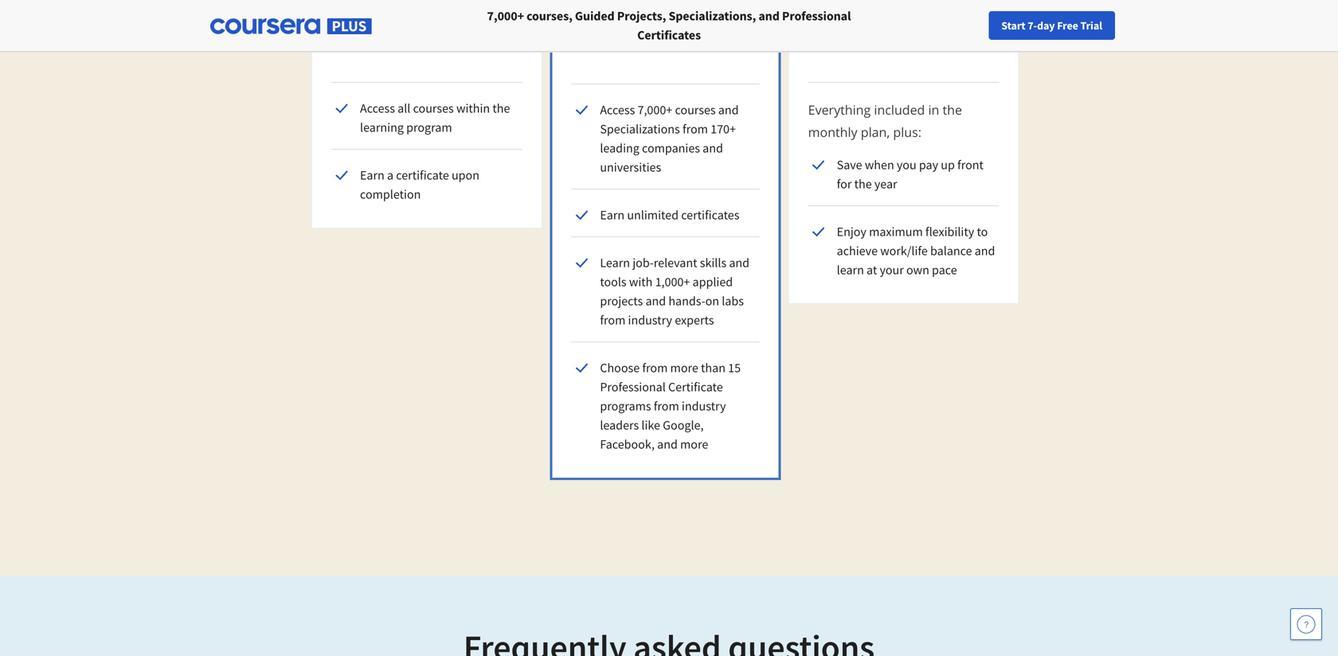 Task type: locate. For each thing, give the bounding box(es) containing it.
from right choose
[[642, 360, 668, 376]]

and down the google,
[[657, 437, 678, 453]]

at
[[867, 262, 877, 278]]

1 horizontal spatial courses
[[675, 102, 716, 118]]

1 horizontal spatial earn
[[600, 207, 625, 223]]

than
[[701, 360, 726, 376]]

to
[[977, 224, 988, 240]]

certificates
[[637, 27, 701, 43]]

earn a certificate upon completion
[[360, 167, 480, 202]]

the right in
[[943, 101, 962, 118]]

0 vertical spatial professional
[[782, 8, 851, 24]]

leading
[[600, 140, 640, 156]]

1 horizontal spatial your
[[1022, 18, 1043, 33]]

0 vertical spatial industry
[[628, 312, 672, 328]]

7,000+ inside 7,000+ courses, guided projects, specializations, and professional certificates
[[487, 8, 524, 24]]

professional
[[782, 8, 851, 24], [600, 379, 666, 395]]

0 horizontal spatial the
[[493, 100, 510, 116]]

industry down projects
[[628, 312, 672, 328]]

courses inside access all courses within the learning program
[[413, 100, 454, 116]]

1 horizontal spatial the
[[855, 176, 872, 192]]

courses for 170+
[[675, 102, 716, 118]]

courses
[[413, 100, 454, 116], [675, 102, 716, 118]]

access inside access all courses within the learning program
[[360, 100, 395, 116]]

1 vertical spatial industry
[[682, 398, 726, 414]]

and up "170+"
[[718, 102, 739, 118]]

7,000+ inside access 7,000+ courses and specializations from 170+ leading companies and universities
[[638, 102, 673, 118]]

0 horizontal spatial 7,000+
[[487, 8, 524, 24]]

program
[[406, 120, 452, 135]]

start 7-day free trial button
[[989, 11, 1115, 40]]

access for access 7,000+ courses and specializations from 170+ leading companies and universities
[[600, 102, 635, 118]]

and inside enjoy maximum flexibility to achieve work/life balance and learn at your own pace
[[975, 243, 995, 259]]

0 vertical spatial 7,000+
[[487, 8, 524, 24]]

0 horizontal spatial access
[[360, 100, 395, 116]]

back
[[903, 7, 928, 23]]

specializations
[[600, 121, 680, 137]]

pay
[[919, 157, 939, 173]]

and right specializations,
[[759, 8, 780, 24]]

7,000+ left 'courses,'
[[487, 8, 524, 24]]

the right within
[[493, 100, 510, 116]]

unlimited
[[627, 207, 679, 223]]

from
[[683, 121, 708, 137], [600, 312, 626, 328], [642, 360, 668, 376], [654, 398, 679, 414]]

0 vertical spatial earn
[[360, 167, 385, 183]]

start 7-day free trial
[[1002, 18, 1103, 33]]

learn job-relevant skills and tools with 1,000+ applied projects and hands-on labs from industry experts
[[600, 255, 750, 328]]

0 vertical spatial your
[[1022, 18, 1043, 33]]

your
[[1022, 18, 1043, 33], [880, 262, 904, 278]]

professional left money-
[[782, 8, 851, 24]]

certificate
[[396, 167, 449, 183]]

professional up programs
[[600, 379, 666, 395]]

a
[[387, 167, 394, 183]]

1 vertical spatial 7,000+
[[638, 102, 673, 118]]

and
[[759, 8, 780, 24], [718, 102, 739, 118], [703, 140, 723, 156], [975, 243, 995, 259], [729, 255, 750, 271], [646, 293, 666, 309], [657, 437, 678, 453]]

7-
[[1028, 18, 1037, 33]]

find your new career
[[999, 18, 1099, 33]]

the inside everything included in the monthly plan, plus:
[[943, 101, 962, 118]]

earn left unlimited
[[600, 207, 625, 223]]

help center image
[[1297, 615, 1316, 634]]

access for access all courses within the learning program
[[360, 100, 395, 116]]

0 horizontal spatial professional
[[600, 379, 666, 395]]

1 horizontal spatial professional
[[782, 8, 851, 24]]

access up specializations
[[600, 102, 635, 118]]

1 horizontal spatial 7,000+
[[638, 102, 673, 118]]

7,000+ up specializations
[[638, 102, 673, 118]]

you
[[897, 157, 917, 173]]

earn left a
[[360, 167, 385, 183]]

access inside access 7,000+ courses and specializations from 170+ leading companies and universities
[[600, 102, 635, 118]]

1 horizontal spatial access
[[600, 102, 635, 118]]

more up certificate
[[670, 360, 699, 376]]

certificate
[[668, 379, 723, 395]]

industry
[[628, 312, 672, 328], [682, 398, 726, 414]]

2 horizontal spatial the
[[943, 101, 962, 118]]

1 vertical spatial your
[[880, 262, 904, 278]]

up
[[941, 157, 955, 173]]

and right skills
[[729, 255, 750, 271]]

1 horizontal spatial day
[[1037, 18, 1055, 33]]

learn
[[600, 255, 630, 271]]

the
[[493, 100, 510, 116], [943, 101, 962, 118], [855, 176, 872, 192]]

1 horizontal spatial industry
[[682, 398, 726, 414]]

from inside access 7,000+ courses and specializations from 170+ leading companies and universities
[[683, 121, 708, 137]]

1 vertical spatial earn
[[600, 207, 625, 223]]

your inside enjoy maximum flexibility to achieve work/life balance and learn at your own pace
[[880, 262, 904, 278]]

own
[[907, 262, 930, 278]]

trial
[[1081, 18, 1103, 33]]

courses,
[[527, 8, 573, 24]]

0 horizontal spatial industry
[[628, 312, 672, 328]]

earn inside earn a certificate upon completion
[[360, 167, 385, 183]]

0 horizontal spatial earn
[[360, 167, 385, 183]]

earn unlimited certificates
[[600, 207, 740, 223]]

when
[[865, 157, 894, 173]]

plan,
[[861, 123, 890, 141]]

0 horizontal spatial courses
[[413, 100, 454, 116]]

programs
[[600, 398, 651, 414]]

monthly
[[808, 123, 858, 141]]

7,000+
[[487, 8, 524, 24], [638, 102, 673, 118]]

from down projects
[[600, 312, 626, 328]]

None search field
[[219, 10, 602, 42]]

choose
[[600, 360, 640, 376]]

money-
[[862, 7, 903, 23]]

1 vertical spatial more
[[680, 437, 709, 453]]

anytime
[[663, 8, 707, 24]]

earn
[[360, 167, 385, 183], [600, 207, 625, 223]]

projects,
[[617, 8, 666, 24]]

more
[[670, 360, 699, 376], [680, 437, 709, 453]]

1 vertical spatial professional
[[600, 379, 666, 395]]

the right for on the right
[[855, 176, 872, 192]]

14-day money-back guarantee
[[823, 7, 985, 23]]

career
[[1068, 18, 1099, 33]]

courses for program
[[413, 100, 454, 116]]

and down with
[[646, 293, 666, 309]]

from left "170+"
[[683, 121, 708, 137]]

170+
[[711, 121, 736, 137]]

free
[[1057, 18, 1079, 33]]

achieve
[[837, 243, 878, 259]]

included
[[874, 101, 925, 118]]

7,000+ courses, guided projects, specializations, and professional certificates
[[487, 8, 851, 43]]

courses up program
[[413, 100, 454, 116]]

and down to
[[975, 243, 995, 259]]

0 horizontal spatial your
[[880, 262, 904, 278]]

more down the google,
[[680, 437, 709, 453]]

access
[[360, 100, 395, 116], [600, 102, 635, 118]]

industry down certificate
[[682, 398, 726, 414]]

courses inside access 7,000+ courses and specializations from 170+ leading companies and universities
[[675, 102, 716, 118]]

access up learning
[[360, 100, 395, 116]]

courses up "170+"
[[675, 102, 716, 118]]

day
[[840, 7, 859, 23], [1037, 18, 1055, 33]]

certificates
[[681, 207, 740, 223]]

year
[[875, 176, 898, 192]]

professional inside 7,000+ courses, guided projects, specializations, and professional certificates
[[782, 8, 851, 24]]

facebook,
[[600, 437, 655, 453]]

professional inside the choose from more than 15 professional certificate programs from industry leaders like google, facebook, and more
[[600, 379, 666, 395]]



Task type: vqa. For each thing, say whether or not it's contained in the screenshot.
COURSE
no



Task type: describe. For each thing, give the bounding box(es) containing it.
with
[[629, 274, 653, 290]]

projects
[[600, 293, 643, 309]]

industry inside learn job-relevant skills and tools with 1,000+ applied projects and hands-on labs from industry experts
[[628, 312, 672, 328]]

save
[[837, 157, 863, 173]]

within
[[456, 100, 490, 116]]

the inside access all courses within the learning program
[[493, 100, 510, 116]]

15
[[728, 360, 741, 376]]

skills
[[700, 255, 727, 271]]

maximum
[[869, 224, 923, 240]]

and inside 7,000+ courses, guided projects, specializations, and professional certificates
[[759, 8, 780, 24]]

hands-
[[669, 293, 706, 309]]

learning
[[360, 120, 404, 135]]

access 7,000+ courses and specializations from 170+ leading companies and universities
[[600, 102, 739, 175]]

guided
[[575, 8, 615, 24]]

cancel anytime
[[624, 8, 707, 24]]

and inside the choose from more than 15 professional certificate programs from industry leaders like google, facebook, and more
[[657, 437, 678, 453]]

experts
[[675, 312, 714, 328]]

google,
[[663, 417, 704, 433]]

work/life
[[881, 243, 928, 259]]

flexibility
[[926, 224, 975, 240]]

companies
[[642, 140, 700, 156]]

1,000+
[[655, 274, 690, 290]]

everything
[[808, 101, 871, 118]]

earn for earn a certificate upon completion
[[360, 167, 385, 183]]

pace
[[932, 262, 957, 278]]

day inside the start 7-day free trial button
[[1037, 18, 1055, 33]]

enjoy maximum flexibility to achieve work/life balance and learn at your own pace
[[837, 224, 995, 278]]

relevant
[[654, 255, 698, 271]]

and down "170+"
[[703, 140, 723, 156]]

everything included in the monthly plan, plus:
[[808, 101, 962, 141]]

industry inside the choose from more than 15 professional certificate programs from industry leaders like google, facebook, and more
[[682, 398, 726, 414]]

new
[[1045, 18, 1066, 33]]

balance
[[931, 243, 972, 259]]

learn
[[837, 262, 864, 278]]

from up like
[[654, 398, 679, 414]]

tools
[[600, 274, 627, 290]]

guarantee
[[931, 7, 985, 23]]

choose from more than 15 professional certificate programs from industry leaders like google, facebook, and more
[[600, 360, 741, 453]]

the inside save  when you pay up front for the year
[[855, 176, 872, 192]]

all
[[398, 100, 411, 116]]

labs
[[722, 293, 744, 309]]

applied
[[693, 274, 733, 290]]

0 vertical spatial more
[[670, 360, 699, 376]]

job-
[[633, 255, 654, 271]]

start
[[1002, 18, 1026, 33]]

leaders
[[600, 417, 639, 433]]

find
[[999, 18, 1019, 33]]

cancel
[[624, 8, 660, 24]]

specializations,
[[669, 8, 756, 24]]

on
[[706, 293, 719, 309]]

0 horizontal spatial day
[[840, 7, 859, 23]]

find your new career link
[[991, 16, 1107, 36]]

universities
[[600, 159, 661, 175]]

front
[[958, 157, 984, 173]]

completion
[[360, 186, 421, 202]]

earn for earn unlimited certificates
[[600, 207, 625, 223]]

in
[[929, 101, 940, 118]]

14-
[[823, 7, 840, 23]]

save  when you pay up front for the year
[[837, 157, 984, 192]]

upon
[[452, 167, 480, 183]]

from inside learn job-relevant skills and tools with 1,000+ applied projects and hands-on labs from industry experts
[[600, 312, 626, 328]]

access all courses within the learning program
[[360, 100, 510, 135]]

like
[[642, 417, 660, 433]]

enjoy
[[837, 224, 867, 240]]

coursera plus image
[[210, 18, 372, 34]]

for
[[837, 176, 852, 192]]

plus:
[[893, 123, 922, 141]]



